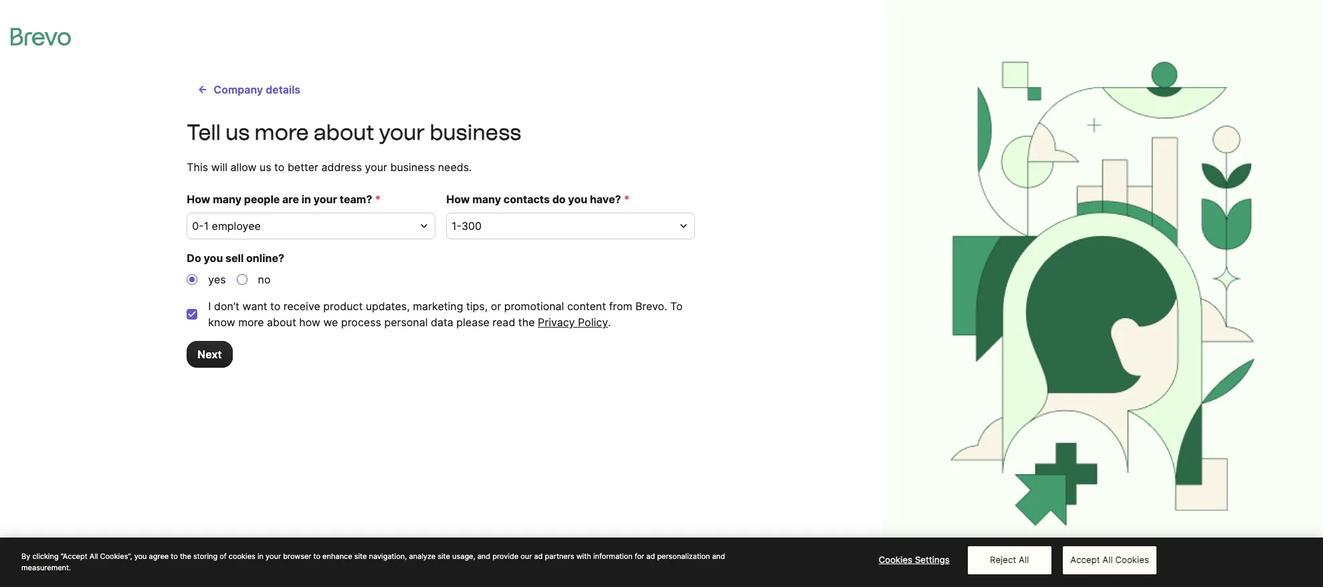Task type: locate. For each thing, give the bounding box(es) containing it.
how up 1- at the left top of the page
[[447, 193, 470, 206]]

to
[[671, 300, 683, 313]]

company
[[214, 83, 263, 96]]

2 horizontal spatial you
[[568, 193, 588, 206]]

and
[[478, 552, 491, 562], [713, 552, 726, 562]]

0 horizontal spatial in
[[258, 552, 264, 562]]

0 horizontal spatial about
[[267, 316, 296, 329]]

1 vertical spatial about
[[267, 316, 296, 329]]

you
[[568, 193, 588, 206], [204, 252, 223, 265], [134, 552, 147, 562]]

1 horizontal spatial and
[[713, 552, 726, 562]]

ad right our
[[534, 552, 543, 562]]

in right the "are" at the left of page
[[302, 193, 311, 206]]

and right the personalization
[[713, 552, 726, 562]]

do
[[187, 252, 201, 265]]

have?
[[590, 193, 621, 206]]

1 vertical spatial you
[[204, 252, 223, 265]]

many
[[213, 193, 242, 206], [473, 193, 501, 206]]

cookies settings
[[879, 555, 950, 566]]

0 vertical spatial more
[[255, 120, 309, 145]]

2 vertical spatial you
[[134, 552, 147, 562]]

the left storing
[[180, 552, 191, 562]]

from
[[609, 300, 633, 313]]

2 many from the left
[[473, 193, 501, 206]]

clicking
[[32, 552, 59, 562]]

cookies left settings
[[879, 555, 913, 566]]

your
[[379, 120, 425, 145], [365, 161, 388, 174], [314, 193, 337, 206], [266, 552, 281, 562]]

1 horizontal spatial us
[[260, 161, 271, 174]]

0 horizontal spatial us
[[226, 120, 250, 145]]

2 * from the left
[[624, 193, 630, 206]]

2 ad from the left
[[647, 552, 655, 562]]

i
[[208, 300, 211, 313]]

to right browser
[[314, 552, 321, 562]]

business up 'needs.'
[[430, 120, 522, 145]]

contacts
[[504, 193, 550, 206]]

information
[[594, 552, 633, 562]]

0 horizontal spatial site
[[355, 552, 367, 562]]

1 horizontal spatial site
[[438, 552, 450, 562]]

1 cookies from the left
[[879, 555, 913, 566]]

in right cookies
[[258, 552, 264, 562]]

this will allow us to better address your business needs.
[[187, 161, 472, 174]]

team?
[[340, 193, 372, 206]]

all right reject
[[1019, 555, 1030, 566]]

online?
[[246, 252, 284, 265]]

many up 0-1 employee at the top left of the page
[[213, 193, 242, 206]]

* right the team?
[[375, 193, 381, 206]]

ad right for
[[647, 552, 655, 562]]

1 how from the left
[[187, 193, 210, 206]]

usage,
[[452, 552, 476, 562]]

to right agree
[[171, 552, 178, 562]]

how up the 0-
[[187, 193, 210, 206]]

0 horizontal spatial and
[[478, 552, 491, 562]]

our
[[521, 552, 532, 562]]

all right accept
[[1103, 555, 1114, 566]]

0 horizontal spatial many
[[213, 193, 242, 206]]

1 vertical spatial business
[[391, 161, 435, 174]]

site left usage, on the bottom of page
[[438, 552, 450, 562]]

1 many from the left
[[213, 193, 242, 206]]

tell us more about your business
[[187, 120, 522, 145]]

0 horizontal spatial *
[[375, 193, 381, 206]]

0 vertical spatial the
[[519, 316, 535, 329]]

agree
[[149, 552, 169, 562]]

about down receive
[[267, 316, 296, 329]]

ad
[[534, 552, 543, 562], [647, 552, 655, 562]]

1 horizontal spatial *
[[624, 193, 630, 206]]

storing
[[193, 552, 218, 562]]

product
[[323, 300, 363, 313]]

all inside by clicking "accept all cookies", you agree to the storing of cookies in your browser to enhance site navigation, analyze site usage, and provide our ad partners with information for ad personalization and measurement.
[[90, 552, 98, 562]]

needs.
[[438, 161, 472, 174]]

more down want
[[238, 316, 264, 329]]

process
[[341, 316, 381, 329]]

reject all
[[991, 555, 1030, 566]]

2 cookies from the left
[[1116, 555, 1150, 566]]

0 horizontal spatial you
[[134, 552, 147, 562]]

all for reject all
[[1019, 555, 1030, 566]]

1 vertical spatial in
[[258, 552, 264, 562]]

enhance
[[323, 552, 352, 562]]

0-
[[192, 220, 204, 233]]

how for how many people are in your team? *
[[187, 193, 210, 206]]

privacy policy .
[[538, 316, 611, 329]]

in
[[302, 193, 311, 206], [258, 552, 264, 562]]

no
[[258, 273, 271, 286]]

1-300 button
[[447, 213, 696, 240]]

more inside i don't want to receive product updates, marketing tips, or promotional content from brevo. to know more about how we process personal data please read the
[[238, 316, 264, 329]]

1 horizontal spatial the
[[519, 316, 535, 329]]

business
[[430, 120, 522, 145], [391, 161, 435, 174]]

1 * from the left
[[375, 193, 381, 206]]

1 horizontal spatial all
[[1019, 555, 1030, 566]]

personal
[[384, 316, 428, 329]]

0 horizontal spatial cookies
[[879, 555, 913, 566]]

and right usage, on the bottom of page
[[478, 552, 491, 562]]

how many people are in your team? *
[[187, 193, 381, 206]]

reject all button
[[968, 547, 1052, 575]]

us right the allow
[[260, 161, 271, 174]]

us
[[226, 120, 250, 145], [260, 161, 271, 174]]

to right want
[[270, 300, 281, 313]]

1 horizontal spatial in
[[302, 193, 311, 206]]

cookies
[[229, 552, 256, 562]]

* right have?
[[624, 193, 630, 206]]

1 horizontal spatial ad
[[647, 552, 655, 562]]

2 horizontal spatial all
[[1103, 555, 1114, 566]]

0 horizontal spatial all
[[90, 552, 98, 562]]

cookies right accept
[[1116, 555, 1150, 566]]

all right "accept
[[90, 552, 98, 562]]

*
[[375, 193, 381, 206], [624, 193, 630, 206]]

for
[[635, 552, 645, 562]]

promotional
[[504, 300, 564, 313]]

allow
[[231, 161, 257, 174]]

all
[[90, 552, 98, 562], [1019, 555, 1030, 566], [1103, 555, 1114, 566]]

us right tell in the top left of the page
[[226, 120, 250, 145]]

about inside i don't want to receive product updates, marketing tips, or promotional content from brevo. to know more about how we process personal data please read the
[[267, 316, 296, 329]]

browser
[[283, 552, 312, 562]]

1 horizontal spatial how
[[447, 193, 470, 206]]

1
[[204, 220, 209, 233]]

more
[[255, 120, 309, 145], [238, 316, 264, 329]]

many up 300
[[473, 193, 501, 206]]

do you sell online?
[[187, 252, 284, 265]]

cookies
[[879, 555, 913, 566], [1116, 555, 1150, 566]]

to inside i don't want to receive product updates, marketing tips, or promotional content from brevo. to know more about how we process personal data please read the
[[270, 300, 281, 313]]

about up address
[[314, 120, 374, 145]]

with
[[577, 552, 592, 562]]

don't
[[214, 300, 240, 313]]

1 vertical spatial us
[[260, 161, 271, 174]]

we
[[324, 316, 338, 329]]

the
[[519, 316, 535, 329], [180, 552, 191, 562]]

the down promotional
[[519, 316, 535, 329]]

1 horizontal spatial cookies
[[1116, 555, 1150, 566]]

site right enhance
[[355, 552, 367, 562]]

how
[[187, 193, 210, 206], [447, 193, 470, 206]]

site
[[355, 552, 367, 562], [438, 552, 450, 562]]

0 vertical spatial about
[[314, 120, 374, 145]]

how
[[299, 316, 321, 329]]

data
[[431, 316, 454, 329]]

will
[[211, 161, 228, 174]]

0 vertical spatial in
[[302, 193, 311, 206]]

you inside by clicking "accept all cookies", you agree to the storing of cookies in your browser to enhance site navigation, analyze site usage, and provide our ad partners with information for ad personalization and measurement.
[[134, 552, 147, 562]]

1 vertical spatial more
[[238, 316, 264, 329]]

privacy policy link
[[538, 315, 608, 331]]

0 horizontal spatial how
[[187, 193, 210, 206]]

accept all cookies button
[[1064, 547, 1157, 575]]

1-
[[452, 220, 462, 233]]

1 horizontal spatial many
[[473, 193, 501, 206]]

0 horizontal spatial ad
[[534, 552, 543, 562]]

measurement.
[[21, 563, 71, 573]]

many for people
[[213, 193, 242, 206]]

1 and from the left
[[478, 552, 491, 562]]

2 how from the left
[[447, 193, 470, 206]]

brevo.
[[636, 300, 668, 313]]

in inside by clicking "accept all cookies", you agree to the storing of cookies in your browser to enhance site navigation, analyze site usage, and provide our ad partners with information for ad personalization and measurement.
[[258, 552, 264, 562]]

1 vertical spatial the
[[180, 552, 191, 562]]

privacy
[[538, 316, 575, 329]]

better
[[288, 161, 319, 174]]

more up better
[[255, 120, 309, 145]]

0 horizontal spatial the
[[180, 552, 191, 562]]

business left 'needs.'
[[391, 161, 435, 174]]

company details button
[[187, 76, 311, 103]]

0 vertical spatial us
[[226, 120, 250, 145]]



Task type: vqa. For each thing, say whether or not it's contained in the screenshot.
10
no



Task type: describe. For each thing, give the bounding box(es) containing it.
do
[[553, 193, 566, 206]]

employee
[[212, 220, 261, 233]]

by clicking "accept all cookies", you agree to the storing of cookies in your browser to enhance site navigation, analyze site usage, and provide our ad partners with information for ad personalization and measurement.
[[21, 552, 726, 573]]

next
[[198, 348, 222, 361]]

updates,
[[366, 300, 410, 313]]

receive
[[284, 300, 320, 313]]

accept all cookies
[[1071, 555, 1150, 566]]

navigation,
[[369, 552, 407, 562]]

1 site from the left
[[355, 552, 367, 562]]

cookies settings button
[[873, 547, 957, 574]]

cookies",
[[100, 552, 132, 562]]

settings
[[916, 555, 950, 566]]

1 horizontal spatial you
[[204, 252, 223, 265]]

people
[[244, 193, 280, 206]]

reject
[[991, 555, 1017, 566]]

"accept
[[61, 552, 87, 562]]

yes
[[208, 273, 226, 286]]

tell
[[187, 120, 221, 145]]

or
[[491, 300, 501, 313]]

analyze
[[409, 552, 436, 562]]

0-1 employee
[[192, 220, 261, 233]]

1 horizontal spatial about
[[314, 120, 374, 145]]

1-300
[[452, 220, 482, 233]]

2 site from the left
[[438, 552, 450, 562]]

1 ad from the left
[[534, 552, 543, 562]]

i don't want to receive product updates, marketing tips, or promotional content from brevo. to know more about how we process personal data please read the
[[208, 300, 683, 329]]

want
[[243, 300, 267, 313]]

the inside i don't want to receive product updates, marketing tips, or promotional content from brevo. to know more about how we process personal data please read the
[[519, 316, 535, 329]]

cookies inside accept all cookies button
[[1116, 555, 1150, 566]]

.
[[608, 316, 611, 329]]

0-1 employee button
[[187, 213, 436, 240]]

accept
[[1071, 555, 1101, 566]]

of
[[220, 552, 227, 562]]

read
[[493, 316, 516, 329]]

all for accept all cookies
[[1103, 555, 1114, 566]]

cookies inside cookies settings button
[[879, 555, 913, 566]]

details
[[266, 83, 301, 96]]

0 vertical spatial business
[[430, 120, 522, 145]]

company details
[[214, 83, 301, 96]]

are
[[282, 193, 299, 206]]

partners
[[545, 552, 575, 562]]

know
[[208, 316, 235, 329]]

the inside by clicking "accept all cookies", you agree to the storing of cookies in your browser to enhance site navigation, analyze site usage, and provide our ad partners with information for ad personalization and measurement.
[[180, 552, 191, 562]]

provide
[[493, 552, 519, 562]]

300
[[462, 220, 482, 233]]

next button
[[187, 341, 233, 368]]

2 and from the left
[[713, 552, 726, 562]]

your inside by clicking "accept all cookies", you agree to the storing of cookies in your browser to enhance site navigation, analyze site usage, and provide our ad partners with information for ad personalization and measurement.
[[266, 552, 281, 562]]

how for how many contacts do you have? *
[[447, 193, 470, 206]]

tips,
[[466, 300, 488, 313]]

sell
[[226, 252, 244, 265]]

many for contacts
[[473, 193, 501, 206]]

to left better
[[274, 161, 285, 174]]

how many contacts do you have? *
[[447, 193, 630, 206]]

0 vertical spatial you
[[568, 193, 588, 206]]

content
[[568, 300, 606, 313]]

personalization
[[658, 552, 710, 562]]

marketing
[[413, 300, 463, 313]]

this
[[187, 161, 208, 174]]

address
[[322, 161, 362, 174]]

policy
[[578, 316, 608, 329]]

please
[[457, 316, 490, 329]]

by
[[21, 552, 30, 562]]



